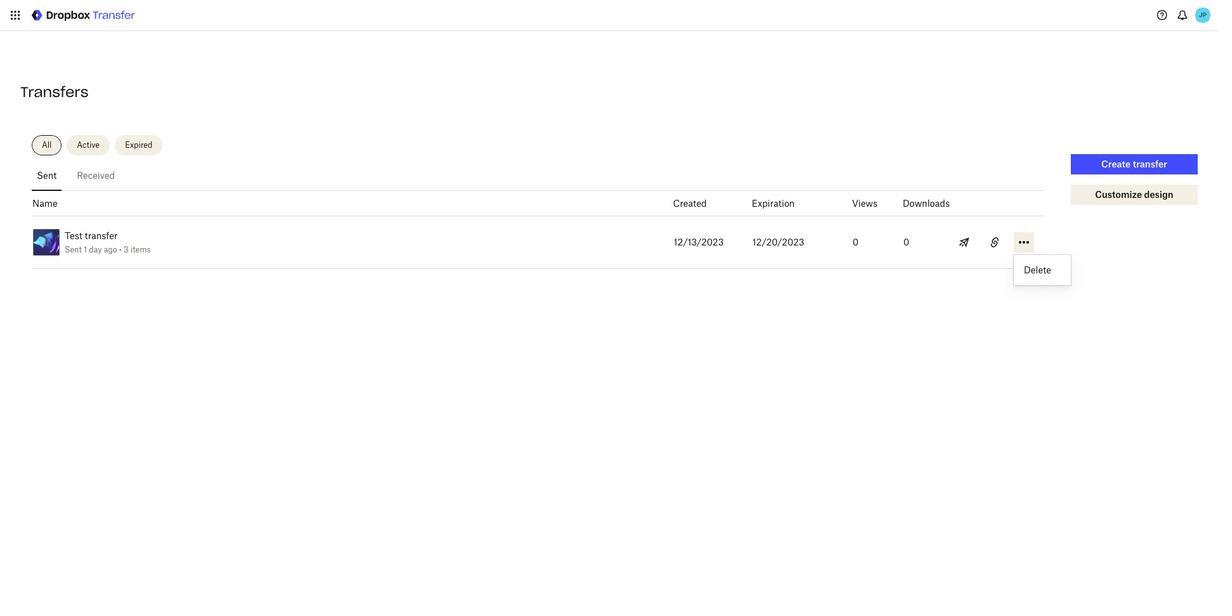 Task type: vqa. For each thing, say whether or not it's contained in the screenshot.
All button
yes



Task type: describe. For each thing, give the bounding box(es) containing it.
test transfer cell
[[23, 216, 665, 268]]

transfers
[[20, 83, 89, 101]]

create
[[1101, 159, 1131, 169]]

all button
[[32, 135, 62, 155]]

active button
[[67, 135, 110, 155]]

copy link image
[[987, 235, 1002, 250]]

12/13/2023
[[674, 237, 724, 247]]

2 0 from the left
[[903, 237, 909, 247]]

items
[[131, 245, 151, 254]]

expiration
[[752, 198, 795, 208]]

expired button
[[115, 135, 163, 155]]

transfer for test
[[85, 230, 118, 241]]

test transfer sent 1 day ago • 3 items
[[65, 230, 151, 254]]

expired
[[125, 140, 152, 150]]

customize design
[[1095, 189, 1173, 200]]

customize design button
[[1071, 185, 1198, 205]]

delete menu
[[1014, 255, 1071, 285]]

received
[[77, 170, 115, 181]]

transfer for create
[[1133, 159, 1167, 169]]

jp button
[[1193, 5, 1213, 25]]

1
[[84, 245, 87, 254]]

sent tab
[[32, 160, 62, 191]]

customize
[[1095, 189, 1142, 200]]

sent inside tab
[[37, 170, 57, 181]]

test
[[65, 230, 82, 241]]

12/20/2023
[[752, 237, 804, 247]]

table containing name
[[0, 0, 1218, 614]]



Task type: locate. For each thing, give the bounding box(es) containing it.
day
[[89, 245, 102, 254]]

name
[[32, 198, 58, 208]]

1 horizontal spatial 0
[[903, 237, 909, 247]]

send email image
[[957, 235, 972, 250]]

delete
[[1024, 265, 1051, 275]]

active
[[77, 140, 100, 150]]

transfer inside test transfer sent 1 day ago • 3 items
[[85, 230, 118, 241]]

sent
[[37, 170, 57, 181], [65, 245, 82, 254]]

1 0 from the left
[[853, 237, 859, 247]]

table
[[0, 0, 1218, 614]]

ago
[[104, 245, 117, 254]]

create transfer button
[[1071, 154, 1198, 174]]

0 horizontal spatial transfer
[[85, 230, 118, 241]]

transfer up day
[[85, 230, 118, 241]]

row containing test transfer
[[23, 216, 1044, 269]]

received tab
[[72, 160, 120, 191]]

•
[[119, 245, 122, 254]]

transfer
[[1133, 159, 1167, 169], [85, 230, 118, 241]]

tab list
[[32, 160, 1044, 191]]

0 vertical spatial transfer
[[1133, 159, 1167, 169]]

jp
[[1199, 11, 1207, 19]]

views
[[852, 198, 878, 208]]

0 horizontal spatial 0
[[853, 237, 859, 247]]

all
[[42, 140, 52, 150]]

0 vertical spatial sent
[[37, 170, 57, 181]]

1 vertical spatial sent
[[65, 245, 82, 254]]

create transfer
[[1101, 159, 1167, 169]]

sent inside test transfer sent 1 day ago • 3 items
[[65, 245, 82, 254]]

3
[[124, 245, 128, 254]]

design
[[1144, 189, 1173, 200]]

row
[[23, 216, 1044, 269]]

0
[[853, 237, 859, 247], [903, 237, 909, 247]]

created
[[673, 198, 707, 208]]

sent left 1
[[65, 245, 82, 254]]

1 horizontal spatial sent
[[65, 245, 82, 254]]

transfer inside button
[[1133, 159, 1167, 169]]

1 vertical spatial transfer
[[85, 230, 118, 241]]

0 horizontal spatial sent
[[37, 170, 57, 181]]

transfer up "design"
[[1133, 159, 1167, 169]]

transfer actions button image
[[1016, 235, 1031, 250]]

sent up name
[[37, 170, 57, 181]]

0 down the views
[[853, 237, 859, 247]]

0 down downloads at the right of the page
[[903, 237, 909, 247]]

1 horizontal spatial transfer
[[1133, 159, 1167, 169]]

tab list containing sent
[[32, 160, 1044, 191]]

downloads
[[903, 198, 950, 208]]



